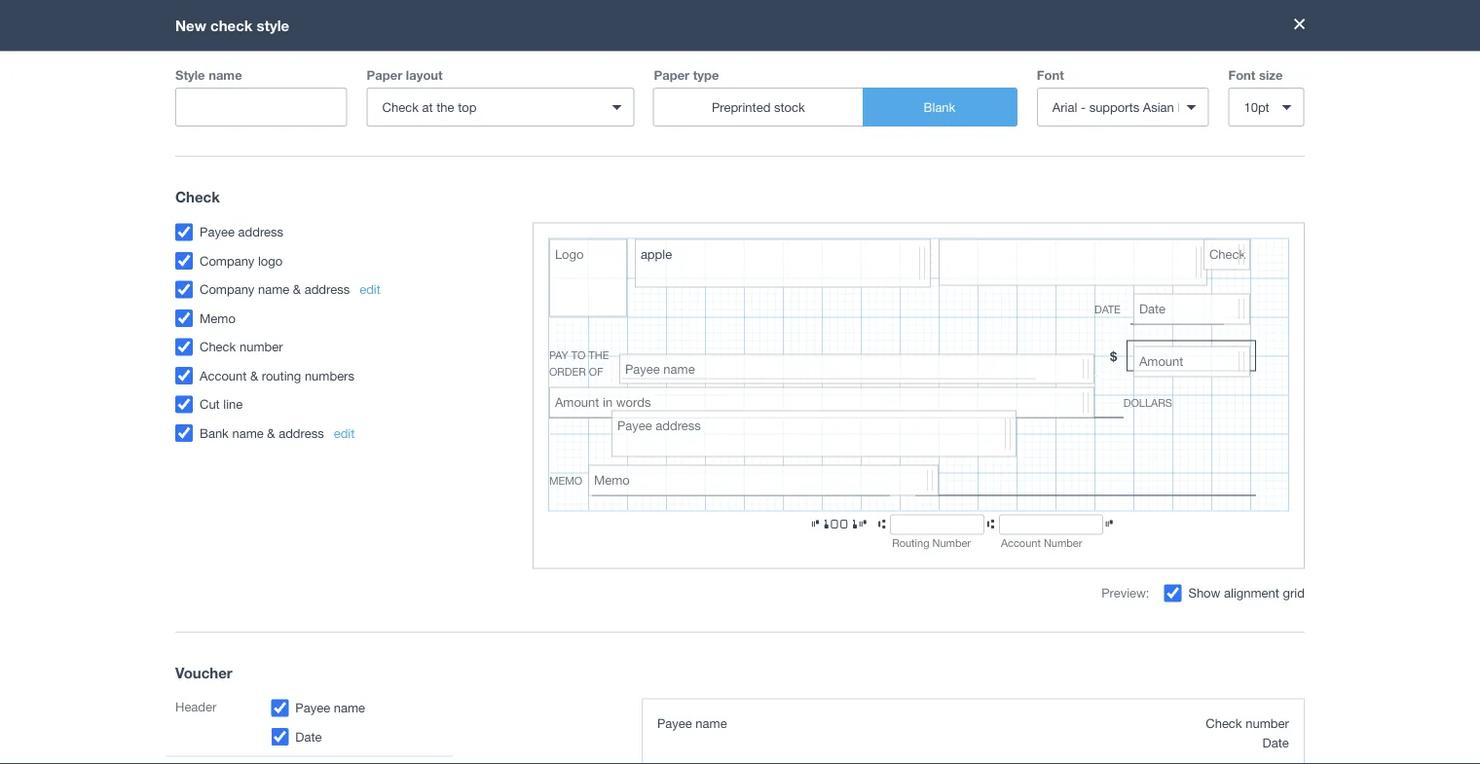 Task type: describe. For each thing, give the bounding box(es) containing it.
upload
[[1053, 299, 1086, 312]]

upload logo link
[[980, 279, 1185, 388]]

1 paper from the top
[[298, 279, 325, 292]]

vouchers
[[493, 279, 541, 292]]

number
[[689, 396, 726, 409]]

organization settings link
[[287, 117, 387, 130]]

company inside company details apple
[[814, 279, 865, 292]]

company details apple
[[814, 279, 904, 306]]

layout:
[[328, 279, 361, 292]]

1 vertical spatial company
[[312, 410, 356, 423]]

0 vertical spatial address
[[343, 366, 379, 380]]

type:
[[328, 296, 352, 310]]

1 vertical spatial address
[[312, 439, 348, 452]]

check number
[[658, 396, 726, 409]]

2
[[483, 279, 489, 292]]

with
[[455, 279, 479, 292]]

bank account
[[658, 366, 721, 380]]

svg image
[[1242, 71, 1256, 85]]

paper layout: 1 check (on top) with 2 vouchers paper type: blank
[[298, 279, 541, 310]]

&
[[389, 425, 396, 438]]

2 paper from the top
[[298, 296, 325, 310]]

styles
[[364, 130, 433, 157]]

1 vertical spatial check
[[658, 396, 686, 409]]

include
[[312, 381, 347, 395]]

upload logo
[[1053, 299, 1112, 312]]

date
[[550, 366, 573, 380]]

payee address include name of payee company logo company name & address memo
[[312, 366, 396, 467]]

description
[[658, 381, 710, 395]]

item
[[550, 381, 573, 395]]



Task type: locate. For each thing, give the bounding box(es) containing it.
settings
[[350, 117, 387, 130]]

address up 'memo'
[[312, 439, 348, 452]]

0 vertical spatial company
[[814, 279, 865, 292]]

2 vertical spatial company
[[312, 425, 356, 438]]

payee down include
[[312, 395, 340, 408]]

paper
[[298, 279, 325, 292], [298, 296, 325, 310]]

paper left layout: at top
[[298, 279, 325, 292]]

1 vertical spatial paper
[[298, 296, 325, 310]]

memo
[[312, 454, 340, 467]]

check
[[287, 130, 358, 157], [658, 396, 686, 409]]

0 vertical spatial check
[[287, 130, 358, 157]]

top)
[[430, 279, 452, 292]]

1
[[364, 279, 371, 292]]

navigation
[[98, 49, 1179, 107]]

account
[[684, 366, 721, 380]]

0 vertical spatial name
[[350, 381, 376, 395]]

check left ›
[[287, 130, 358, 157]]

name left of
[[350, 381, 376, 395]]

apple
[[814, 293, 840, 306]]

0 vertical spatial payee
[[312, 366, 340, 380]]

check inside organization settings › check styles
[[287, 130, 358, 157]]

company up apple
[[814, 279, 865, 292]]

address up include
[[343, 366, 379, 380]]

logo
[[359, 410, 379, 423]]

0 vertical spatial paper
[[298, 279, 325, 292]]

bank
[[658, 366, 681, 380]]

1 horizontal spatial check
[[658, 396, 686, 409]]

payee up include
[[312, 366, 340, 380]]

total
[[550, 396, 573, 409]]

name down 'logo'
[[359, 425, 385, 438]]

company
[[814, 279, 865, 292], [312, 410, 356, 423], [312, 425, 356, 438]]

2 payee from the top
[[312, 395, 340, 408]]

company down include
[[312, 410, 356, 423]]

of
[[380, 381, 389, 395]]

1 vertical spatial name
[[359, 425, 385, 438]]

1 vertical spatial payee
[[312, 395, 340, 408]]

paper left type:
[[298, 296, 325, 310]]

›
[[391, 117, 396, 130]]

svg image
[[1293, 71, 1306, 85]]

details
[[868, 279, 904, 292]]

check
[[374, 279, 405, 292]]

address
[[343, 366, 379, 380], [312, 439, 348, 452]]

(on
[[408, 279, 426, 292]]

logo
[[1089, 299, 1112, 312]]

company up 'memo'
[[312, 425, 356, 438]]

0 horizontal spatial check
[[287, 130, 358, 157]]

organization
[[287, 117, 347, 130]]

1 payee from the top
[[312, 366, 340, 380]]

options
[[1129, 246, 1171, 260]]

blank
[[356, 296, 386, 310]]

organization settings › check styles
[[287, 117, 433, 157]]

name
[[350, 381, 376, 395], [359, 425, 385, 438]]

check down description
[[658, 396, 686, 409]]

payee
[[312, 366, 340, 380], [312, 395, 340, 408]]



Task type: vqa. For each thing, say whether or not it's contained in the screenshot.
menu
no



